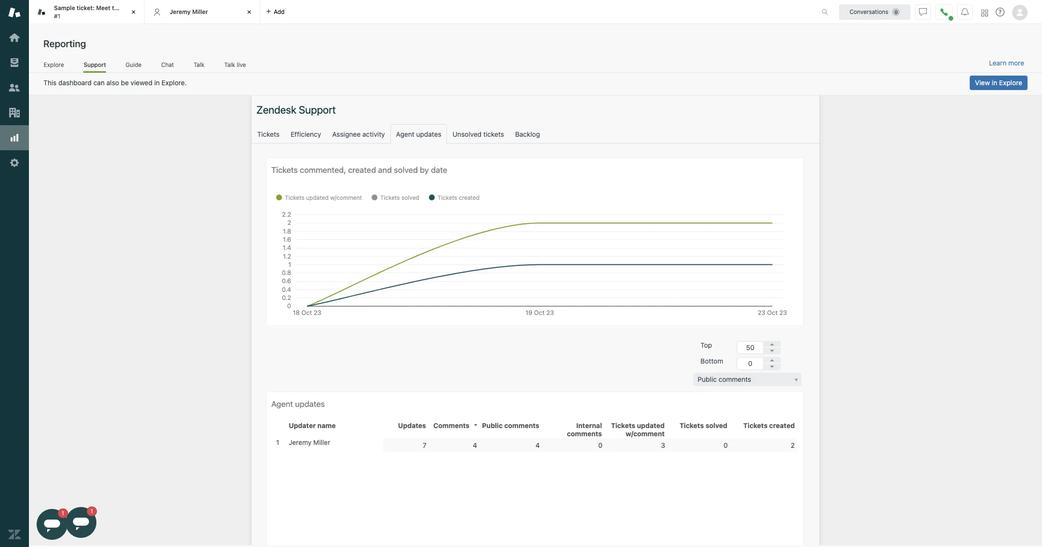 Task type: vqa. For each thing, say whether or not it's contained in the screenshot.
followers field
no



Task type: locate. For each thing, give the bounding box(es) containing it.
2 close image from the left
[[244, 7, 254, 17]]

1 vertical spatial explore
[[1000, 79, 1023, 87]]

this
[[43, 79, 57, 87]]

add
[[274, 8, 285, 15]]

chat link
[[161, 61, 174, 71]]

in right "viewed"
[[154, 79, 160, 87]]

be
[[121, 79, 129, 87]]

viewed
[[131, 79, 152, 87]]

learn more link
[[989, 59, 1025, 68]]

guide
[[126, 61, 142, 68]]

ticket:
[[77, 4, 95, 12]]

organizations image
[[8, 107, 21, 119]]

chat
[[161, 61, 174, 68]]

0 horizontal spatial close image
[[129, 7, 138, 17]]

in
[[154, 79, 160, 87], [992, 79, 998, 87]]

explore down learn more 'link'
[[1000, 79, 1023, 87]]

explore up the this
[[44, 61, 64, 68]]

0 horizontal spatial in
[[154, 79, 160, 87]]

1 horizontal spatial close image
[[244, 7, 254, 17]]

close image left add "popup button"
[[244, 7, 254, 17]]

sample
[[54, 4, 75, 12]]

talk right chat
[[194, 61, 205, 68]]

in right view
[[992, 79, 998, 87]]

talk inside "talk" link
[[194, 61, 205, 68]]

2 in from the left
[[992, 79, 998, 87]]

close image right the at top left
[[129, 7, 138, 17]]

zendesk products image
[[982, 9, 989, 16]]

talk live link
[[224, 61, 246, 71]]

talk
[[194, 61, 205, 68], [224, 61, 235, 68]]

main element
[[0, 0, 29, 548]]

view in explore
[[975, 79, 1023, 87]]

explore link
[[43, 61, 64, 71]]

this dashboard can also be viewed in explore.
[[43, 79, 187, 87]]

talk inside talk live 'link'
[[224, 61, 235, 68]]

0 horizontal spatial talk
[[194, 61, 205, 68]]

talk left live
[[224, 61, 235, 68]]

1 horizontal spatial in
[[992, 79, 998, 87]]

1 horizontal spatial talk
[[224, 61, 235, 68]]

1 close image from the left
[[129, 7, 138, 17]]

conversations button
[[840, 4, 911, 20]]

explore
[[44, 61, 64, 68], [1000, 79, 1023, 87]]

notifications image
[[962, 8, 969, 16]]

talk for talk
[[194, 61, 205, 68]]

1 horizontal spatial explore
[[1000, 79, 1023, 87]]

tab
[[29, 0, 145, 24]]

in inside "button"
[[992, 79, 998, 87]]

guide link
[[125, 61, 142, 71]]

also
[[106, 79, 119, 87]]

close image
[[129, 7, 138, 17], [244, 7, 254, 17]]

1 talk from the left
[[194, 61, 205, 68]]

talk for talk live
[[224, 61, 235, 68]]

0 horizontal spatial explore
[[44, 61, 64, 68]]

reporting
[[43, 38, 86, 49]]

0 vertical spatial explore
[[44, 61, 64, 68]]

learn more
[[989, 59, 1025, 67]]

jeremy miller
[[170, 8, 208, 15]]

support link
[[84, 61, 106, 73]]

2 talk from the left
[[224, 61, 235, 68]]



Task type: describe. For each thing, give the bounding box(es) containing it.
support
[[84, 61, 106, 68]]

close image inside jeremy miller tab
[[244, 7, 254, 17]]

learn
[[989, 59, 1007, 67]]

jeremy miller tab
[[145, 0, 260, 24]]

#1
[[54, 12, 60, 20]]

admin image
[[8, 157, 21, 169]]

miller
[[192, 8, 208, 15]]

sample ticket: meet the ticket #1
[[54, 4, 139, 20]]

add button
[[260, 0, 291, 24]]

tabs tab list
[[29, 0, 812, 24]]

jeremy
[[170, 8, 191, 15]]

view
[[975, 79, 990, 87]]

1 in from the left
[[154, 79, 160, 87]]

zendesk image
[[8, 529, 21, 542]]

conversations
[[850, 8, 889, 15]]

reporting image
[[8, 132, 21, 144]]

ticket
[[123, 4, 139, 12]]

view in explore button
[[970, 76, 1028, 90]]

dashboard
[[58, 79, 92, 87]]

more
[[1009, 59, 1025, 67]]

can
[[93, 79, 105, 87]]

views image
[[8, 56, 21, 69]]

zendesk support image
[[8, 6, 21, 19]]

explore.
[[162, 79, 187, 87]]

get started image
[[8, 31, 21, 44]]

live
[[237, 61, 246, 68]]

talk live
[[224, 61, 246, 68]]

get help image
[[996, 8, 1005, 16]]

button displays agent's chat status as invisible. image
[[920, 8, 927, 16]]

the
[[112, 4, 121, 12]]

customers image
[[8, 81, 21, 94]]

explore inside "button"
[[1000, 79, 1023, 87]]

talk link
[[194, 61, 205, 71]]

tab containing sample ticket: meet the ticket
[[29, 0, 145, 24]]

meet
[[96, 4, 110, 12]]



